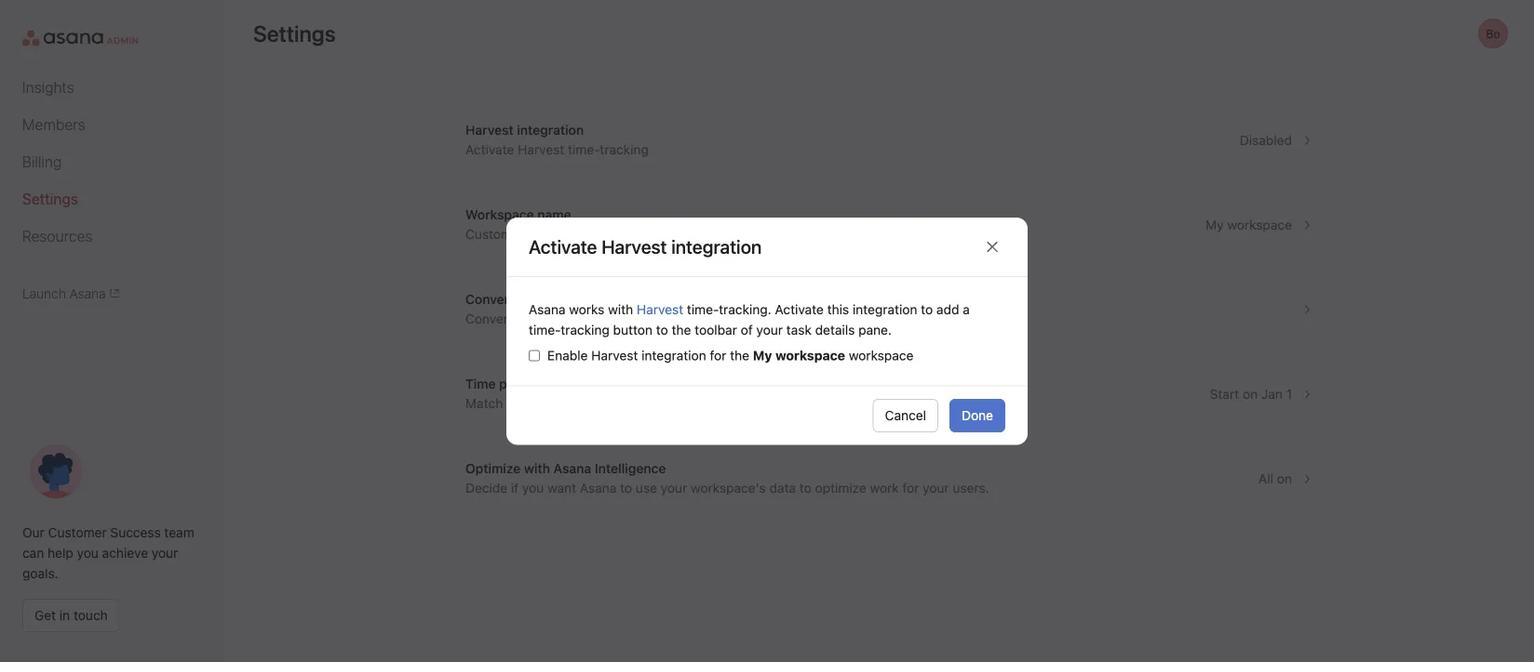 Task type: locate. For each thing, give the bounding box(es) containing it.
0 horizontal spatial name
[[537, 207, 571, 222]]

use
[[636, 481, 657, 496]]

activate harvest integration dialog
[[506, 218, 1028, 445]]

activate up works
[[529, 236, 597, 258]]

your right of
[[756, 322, 783, 338]]

customize
[[465, 227, 529, 242]]

none checkbox inside activate harvest integration "dialog"
[[529, 350, 540, 361]]

name
[[537, 207, 571, 222], [751, 227, 784, 242]]

1 vertical spatial you
[[77, 546, 99, 561]]

2 horizontal spatial the
[[730, 348, 749, 363]]

activate up task
[[775, 302, 824, 317]]

for inside activate harvest integration "dialog"
[[710, 348, 726, 363]]

0 vertical spatial the
[[650, 227, 669, 242]]

1 horizontal spatial on
[[1277, 471, 1292, 487]]

1 vertical spatial in
[[59, 608, 70, 624]]

1 horizontal spatial my
[[1206, 217, 1224, 233]]

optimize
[[465, 461, 521, 477]]

get in touch
[[34, 608, 108, 624]]

workspace
[[1227, 217, 1292, 233], [546, 311, 611, 327], [775, 348, 845, 363], [849, 348, 914, 363]]

with up button
[[608, 302, 633, 317]]

task
[[786, 322, 812, 338]]

with up the want in the bottom left of the page
[[524, 461, 550, 477]]

integration
[[517, 122, 584, 138], [853, 302, 917, 317], [642, 348, 706, 363]]

activate up workspace
[[465, 142, 514, 157]]

all on
[[1259, 471, 1292, 487]]

you for achieve
[[77, 546, 99, 561]]

2 horizontal spatial activate
[[775, 302, 824, 317]]

asana left works
[[529, 302, 565, 317]]

0 horizontal spatial for
[[710, 348, 726, 363]]

your
[[516, 311, 543, 327], [756, 322, 783, 338], [506, 396, 533, 411], [661, 481, 687, 496], [923, 481, 949, 496], [152, 546, 178, 561]]

enable
[[547, 348, 588, 363]]

you right if
[[522, 481, 544, 496]]

0 horizontal spatial organization
[[533, 292, 610, 307]]

0 horizontal spatial integration
[[517, 122, 584, 138]]

the right changing
[[650, 227, 669, 242]]

insights link
[[22, 76, 201, 99]]

time- up by
[[568, 142, 600, 157]]

intelligence
[[595, 461, 666, 477]]

0 vertical spatial in
[[861, 396, 871, 411]]

your down periods
[[506, 396, 533, 411]]

asana works with harvest
[[529, 302, 683, 317]]

1 horizontal spatial time-
[[568, 142, 600, 157]]

organization right an
[[648, 311, 723, 327]]

works
[[569, 302, 604, 317]]

1 vertical spatial integration
[[853, 302, 917, 317]]

the
[[650, 227, 669, 242], [672, 322, 691, 338], [730, 348, 749, 363]]

1 vertical spatial the
[[672, 322, 691, 338]]

integration inside the time-tracking. activate this integration to add a time-tracking button to the toolbar of your task details pane.
[[853, 302, 917, 317]]

0 vertical spatial workspace's
[[673, 227, 748, 242]]

your left users.
[[923, 481, 949, 496]]

tracking
[[600, 142, 649, 157], [561, 322, 610, 338]]

harvest integration activate harvest time-tracking
[[465, 122, 649, 157]]

asana right year)
[[875, 396, 911, 411]]

my inside activate harvest integration "dialog"
[[753, 348, 772, 363]]

workspace's inside optimize with asana intelligence decide if you want asana to use your workspace's data to optimize work for your users.
[[691, 481, 766, 496]]

0 vertical spatial tracking
[[600, 142, 649, 157]]

0 vertical spatial convert
[[465, 292, 514, 307]]

0 vertical spatial my
[[1206, 217, 1224, 233]]

your inside our customer success team can help you achieve your goals.
[[152, 546, 178, 561]]

our customer success team can help you achieve your goals.
[[22, 525, 194, 582]]

touch
[[74, 608, 108, 624]]

asana left by
[[533, 227, 569, 242]]

time-tracking. activate this integration to add a time-tracking button to the toolbar of your task details pane.
[[529, 302, 970, 338]]

an
[[630, 311, 645, 327]]

0 vertical spatial on
[[1243, 387, 1258, 402]]

0 vertical spatial with
[[608, 302, 633, 317]]

harvest link
[[637, 302, 683, 317]]

convert up time
[[465, 311, 513, 327]]

cancel
[[885, 408, 926, 423]]

in
[[861, 396, 871, 411], [59, 608, 70, 624]]

0 horizontal spatial the
[[650, 227, 669, 242]]

on right 'all'
[[1277, 471, 1292, 487]]

my
[[1206, 217, 1224, 233], [753, 348, 772, 363]]

1 horizontal spatial with
[[608, 302, 633, 317]]

name up tracking.
[[751, 227, 784, 242]]

workspace's down 'enable'
[[536, 396, 612, 411]]

0 horizontal spatial on
[[1243, 387, 1258, 402]]

done button
[[949, 399, 1005, 433]]

jan
[[1261, 387, 1283, 402]]

year)
[[826, 396, 857, 411]]

this
[[827, 302, 849, 317]]

1 horizontal spatial you
[[522, 481, 544, 496]]

organization
[[533, 292, 610, 307], [648, 311, 723, 327]]

1 vertical spatial time-
[[687, 302, 719, 317]]

harvest
[[465, 122, 514, 138], [518, 142, 564, 157], [637, 302, 683, 317], [591, 348, 638, 363]]

to down "intelligence"
[[620, 481, 632, 496]]

0 vertical spatial integration
[[517, 122, 584, 138]]

convert down customize
[[465, 292, 514, 307]]

workspace's up tracking.
[[673, 227, 748, 242]]

your inside the time-tracking. activate this integration to add a time-tracking button to the toolbar of your task details pane.
[[756, 322, 783, 338]]

workspace's
[[673, 227, 748, 242], [536, 396, 612, 411], [691, 481, 766, 496]]

name right workspace
[[537, 207, 571, 222]]

done
[[962, 408, 993, 423]]

for inside optimize with asana intelligence decide if you want asana to use your workspace's data to optimize work for your users.
[[902, 481, 919, 496]]

your inside time periods match your workspace's annual operating rhythm (i.e. fiscal year) in asana
[[506, 396, 533, 411]]

asana inside workspace name customize asana by changing the workspace's name
[[533, 227, 569, 242]]

start
[[1210, 387, 1239, 402]]

asana inside activate harvest integration "dialog"
[[529, 302, 565, 317]]

on left jan
[[1243, 387, 1258, 402]]

fiscal
[[791, 396, 823, 411]]

0 horizontal spatial you
[[77, 546, 99, 561]]

can
[[22, 546, 44, 561]]

in right year)
[[861, 396, 871, 411]]

1 vertical spatial on
[[1277, 471, 1292, 487]]

to left an
[[615, 311, 627, 327]]

your inside convert to organization convert your workspace to an organization
[[516, 311, 543, 327]]

time- up 'enable'
[[529, 322, 561, 338]]

get
[[34, 608, 56, 624]]

resources link
[[22, 225, 201, 248]]

2 convert from the top
[[465, 311, 513, 327]]

0 horizontal spatial my
[[753, 348, 772, 363]]

1 vertical spatial tracking
[[561, 322, 610, 338]]

1 vertical spatial with
[[524, 461, 550, 477]]

integration inside harvest integration activate harvest time-tracking
[[517, 122, 584, 138]]

workspace up 'enable'
[[546, 311, 611, 327]]

1 vertical spatial for
[[902, 481, 919, 496]]

activate inside harvest integration activate harvest time-tracking
[[465, 142, 514, 157]]

your down team
[[152, 546, 178, 561]]

0 horizontal spatial time-
[[529, 322, 561, 338]]

1 vertical spatial activate
[[529, 236, 597, 258]]

asana
[[533, 227, 569, 242], [69, 286, 106, 301], [529, 302, 565, 317], [875, 396, 911, 411], [554, 461, 591, 477], [580, 481, 617, 496]]

0 horizontal spatial activate
[[465, 142, 514, 157]]

you down customer
[[77, 546, 99, 561]]

0 horizontal spatial settings
[[22, 190, 78, 208]]

1 convert from the top
[[465, 292, 514, 307]]

None checkbox
[[529, 350, 540, 361]]

members link
[[22, 114, 201, 136]]

1 vertical spatial my
[[753, 348, 772, 363]]

1 vertical spatial settings
[[22, 190, 78, 208]]

match
[[465, 396, 503, 411]]

0 vertical spatial for
[[710, 348, 726, 363]]

insights
[[22, 79, 74, 96]]

achieve
[[102, 546, 148, 561]]

button
[[613, 322, 653, 338]]

for down toolbar at the left of page
[[710, 348, 726, 363]]

the inside workspace name customize asana by changing the workspace's name
[[650, 227, 669, 242]]

on for start
[[1243, 387, 1258, 402]]

in right get
[[59, 608, 70, 624]]

workspace name customize asana by changing the workspace's name
[[465, 207, 784, 242]]

tracking up workspace name customize asana by changing the workspace's name
[[600, 142, 649, 157]]

0 vertical spatial you
[[522, 481, 544, 496]]

toolbar
[[695, 322, 737, 338]]

1 horizontal spatial activate
[[529, 236, 597, 258]]

0 vertical spatial time-
[[568, 142, 600, 157]]

details
[[815, 322, 855, 338]]

with inside activate harvest integration "dialog"
[[608, 302, 633, 317]]

1 horizontal spatial the
[[672, 322, 691, 338]]

0 horizontal spatial in
[[59, 608, 70, 624]]

you inside optimize with asana intelligence decide if you want asana to use your workspace's data to optimize work for your users.
[[522, 481, 544, 496]]

in inside time periods match your workspace's annual operating rhythm (i.e. fiscal year) in asana
[[861, 396, 871, 411]]

help
[[48, 546, 73, 561]]

your right the use
[[661, 481, 687, 496]]

asana up the want in the bottom left of the page
[[554, 461, 591, 477]]

activate inside the time-tracking. activate this integration to add a time-tracking button to the toolbar of your task details pane.
[[775, 302, 824, 317]]

convert
[[465, 292, 514, 307], [465, 311, 513, 327]]

your left works
[[516, 311, 543, 327]]

0 horizontal spatial with
[[524, 461, 550, 477]]

to left works
[[518, 292, 530, 307]]

2 vertical spatial activate
[[775, 302, 824, 317]]

decide
[[465, 481, 507, 496]]

you
[[522, 481, 544, 496], [77, 546, 99, 561]]

with
[[608, 302, 633, 317], [524, 461, 550, 477]]

asana right launch
[[69, 286, 106, 301]]

to
[[518, 292, 530, 307], [921, 302, 933, 317], [615, 311, 627, 327], [656, 322, 668, 338], [620, 481, 632, 496], [799, 481, 812, 496]]

workspace's left data
[[691, 481, 766, 496]]

1 horizontal spatial organization
[[648, 311, 723, 327]]

activate
[[465, 142, 514, 157], [529, 236, 597, 258], [775, 302, 824, 317]]

1 horizontal spatial in
[[861, 396, 871, 411]]

time- up toolbar at the left of page
[[687, 302, 719, 317]]

2 vertical spatial workspace's
[[691, 481, 766, 496]]

you for want
[[522, 481, 544, 496]]

tracking down works
[[561, 322, 610, 338]]

1 horizontal spatial for
[[902, 481, 919, 496]]

0 vertical spatial activate
[[465, 142, 514, 157]]

tracking inside the time-tracking. activate this integration to add a time-tracking button to the toolbar of your task details pane.
[[561, 322, 610, 338]]

the down harvest link
[[672, 322, 691, 338]]

the down of
[[730, 348, 749, 363]]

organization up 'enable'
[[533, 292, 610, 307]]

launch
[[22, 286, 66, 301]]

for
[[710, 348, 726, 363], [902, 481, 919, 496]]

workspace inside convert to organization convert your workspace to an organization
[[546, 311, 611, 327]]

harvest integration
[[601, 236, 762, 258]]

settings
[[253, 20, 336, 47], [22, 190, 78, 208]]

time-
[[568, 142, 600, 157], [687, 302, 719, 317], [529, 322, 561, 338]]

0 vertical spatial name
[[537, 207, 571, 222]]

2 horizontal spatial integration
[[853, 302, 917, 317]]

1 vertical spatial workspace's
[[536, 396, 612, 411]]

0 vertical spatial settings
[[253, 20, 336, 47]]

for right work
[[902, 481, 919, 496]]

1 horizontal spatial integration
[[642, 348, 706, 363]]

resources
[[22, 228, 93, 245]]

1 vertical spatial convert
[[465, 311, 513, 327]]

you inside our customer success team can help you achieve your goals.
[[77, 546, 99, 561]]

operating
[[658, 396, 716, 411]]

on
[[1243, 387, 1258, 402], [1277, 471, 1292, 487]]

1 vertical spatial name
[[751, 227, 784, 242]]



Task type: vqa. For each thing, say whether or not it's contained in the screenshot.


Task type: describe. For each thing, give the bounding box(es) containing it.
with inside optimize with asana intelligence decide if you want asana to use your workspace's data to optimize work for your users.
[[524, 461, 550, 477]]

annual
[[615, 396, 655, 411]]

to left "add"
[[921, 302, 933, 317]]

billing
[[22, 153, 62, 171]]

launch asana link
[[22, 286, 201, 301]]

cancel button
[[873, 399, 938, 433]]

launch asana
[[22, 286, 106, 301]]

get in touch button
[[22, 599, 120, 633]]

optimize with asana intelligence decide if you want asana to use your workspace's data to optimize work for your users.
[[465, 461, 989, 496]]

1 horizontal spatial name
[[751, 227, 784, 242]]

optimize
[[815, 481, 866, 496]]

workspace down pane.
[[849, 348, 914, 363]]

(i.e.
[[765, 396, 788, 411]]

members
[[22, 116, 85, 134]]

bo
[[1486, 27, 1500, 40]]

asana right the want in the bottom left of the page
[[580, 481, 617, 496]]

billing link
[[22, 151, 201, 173]]

my workspace
[[1206, 217, 1292, 233]]

tracking.
[[719, 302, 771, 317]]

start on jan 1
[[1210, 387, 1292, 402]]

rhythm
[[719, 396, 762, 411]]

2 horizontal spatial time-
[[687, 302, 719, 317]]

time periods match your workspace's annual operating rhythm (i.e. fiscal year) in asana
[[465, 377, 911, 411]]

2 vertical spatial time-
[[529, 322, 561, 338]]

team
[[164, 525, 194, 541]]

work
[[870, 481, 899, 496]]

workspace's inside workspace name customize asana by changing the workspace's name
[[673, 227, 748, 242]]

goals.
[[22, 566, 58, 582]]

want
[[547, 481, 576, 496]]

close this dialog image
[[985, 239, 1000, 254]]

tracking inside harvest integration activate harvest time-tracking
[[600, 142, 649, 157]]

our
[[22, 525, 45, 541]]

convert to organization convert your workspace to an organization
[[465, 292, 723, 327]]

activate for harvest integration activate harvest time-tracking
[[465, 142, 514, 157]]

2 vertical spatial the
[[730, 348, 749, 363]]

0 vertical spatial organization
[[533, 292, 610, 307]]

asana inside time periods match your workspace's annual operating rhythm (i.e. fiscal year) in asana
[[875, 396, 911, 411]]

a
[[963, 302, 970, 317]]

activate for time-tracking. activate this integration to add a time-tracking button to the toolbar of your task details pane.
[[775, 302, 824, 317]]

workspace
[[465, 207, 534, 222]]

time- inside harvest integration activate harvest time-tracking
[[568, 142, 600, 157]]

activate harvest integration
[[529, 236, 762, 258]]

workspace down disabled
[[1227, 217, 1292, 233]]

settings link
[[22, 188, 201, 210]]

of
[[741, 322, 753, 338]]

periods
[[499, 377, 546, 392]]

enable harvest integration for the my workspace workspace
[[547, 348, 914, 363]]

time
[[465, 377, 496, 392]]

workspace down task
[[775, 348, 845, 363]]

add
[[936, 302, 959, 317]]

the inside the time-tracking. activate this integration to add a time-tracking button to the toolbar of your task details pane.
[[672, 322, 691, 338]]

1 horizontal spatial settings
[[253, 20, 336, 47]]

data
[[769, 481, 796, 496]]

on for all
[[1277, 471, 1292, 487]]

to right data
[[799, 481, 812, 496]]

in inside get in touch button
[[59, 608, 70, 624]]

2 vertical spatial integration
[[642, 348, 706, 363]]

1 vertical spatial organization
[[648, 311, 723, 327]]

to down harvest link
[[656, 322, 668, 338]]

users.
[[953, 481, 989, 496]]

all
[[1259, 471, 1273, 487]]

1
[[1286, 387, 1292, 402]]

disabled
[[1240, 133, 1292, 148]]

customer
[[48, 525, 107, 541]]

workspace's inside time periods match your workspace's annual operating rhythm (i.e. fiscal year) in asana
[[536, 396, 612, 411]]

if
[[511, 481, 519, 496]]

by
[[573, 227, 587, 242]]

pane.
[[858, 322, 892, 338]]

changing
[[591, 227, 646, 242]]

success
[[110, 525, 161, 541]]



